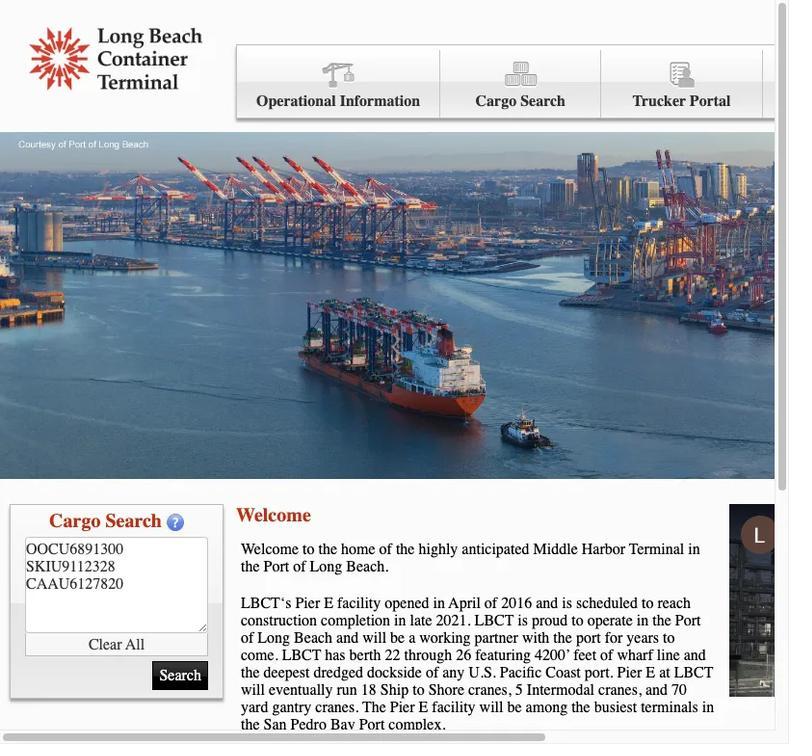 Task type: vqa. For each thing, say whether or not it's contained in the screenshot.
the top Port
yes



Task type: locate. For each thing, give the bounding box(es) containing it.
0 horizontal spatial port
[[264, 558, 289, 575]]

gantry
[[272, 699, 312, 716]]

in right terminal at the bottom of page
[[688, 541, 700, 558]]

among
[[526, 699, 568, 716]]

trucker
[[633, 93, 686, 110]]

1 horizontal spatial long
[[310, 558, 342, 575]]

operational
[[256, 93, 336, 110]]

port
[[576, 629, 601, 647]]

the left san
[[241, 716, 260, 733]]

pier right the
[[390, 699, 415, 716]]

None submit
[[153, 661, 208, 690]]

the
[[362, 699, 386, 716]]

to inside welcome to the home of the highly anticipated middle harbor terminal in the port of long beach.
[[303, 541, 315, 558]]

of left any
[[426, 664, 439, 681]]

the
[[319, 541, 337, 558], [396, 541, 415, 558], [241, 558, 260, 575], [653, 612, 672, 629], [554, 629, 572, 647], [241, 664, 260, 681], [572, 699, 591, 716], [241, 716, 260, 733]]

2 horizontal spatial pier
[[617, 664, 642, 681]]

lbct up featuring
[[475, 612, 514, 629]]

5
[[515, 681, 523, 699]]

is left proud
[[518, 612, 528, 629]]

highly
[[419, 541, 458, 558]]

0 vertical spatial e
[[324, 595, 333, 612]]

1 vertical spatial facility
[[432, 699, 476, 716]]

port up lbct's on the left of the page
[[264, 558, 289, 575]]

0 horizontal spatial cranes,
[[468, 681, 512, 699]]

0 vertical spatial cargo search
[[476, 93, 566, 110]]

port up line
[[675, 612, 701, 629]]

lbct left the has
[[282, 647, 321, 664]]

22
[[385, 647, 400, 664]]

port
[[264, 558, 289, 575], [675, 612, 701, 629], [359, 716, 385, 733]]

long left the beach.
[[310, 558, 342, 575]]

cargo search
[[476, 93, 566, 110], [49, 510, 162, 532]]

and
[[536, 595, 558, 612], [336, 629, 359, 647], [684, 647, 706, 664], [646, 681, 668, 699]]

a
[[409, 629, 416, 647]]

and right 2016
[[536, 595, 558, 612]]

with
[[522, 629, 550, 647]]

18
[[361, 681, 377, 699]]

the up lbct's on the left of the page
[[241, 558, 260, 575]]

years
[[627, 629, 659, 647]]

will left a
[[363, 629, 387, 647]]

in
[[688, 541, 700, 558], [433, 595, 445, 612], [394, 612, 406, 629], [637, 612, 649, 629], [702, 699, 714, 716]]

e left shore
[[419, 699, 428, 716]]

be left the among
[[507, 699, 522, 716]]

in inside welcome to the home of the highly anticipated middle harbor terminal in the port of long beach.
[[688, 541, 700, 558]]

cargo
[[476, 93, 517, 110], [49, 510, 101, 532]]

lbct right at
[[674, 664, 714, 681]]

welcome to the home of the highly anticipated middle harbor terminal in the port of long beach.
[[241, 541, 700, 575]]

long
[[310, 558, 342, 575], [258, 629, 290, 647]]

0 vertical spatial search
[[521, 93, 566, 110]]

2 horizontal spatial lbct
[[674, 664, 714, 681]]

will left 5
[[480, 699, 504, 716]]

cranes, down wharf
[[599, 681, 642, 699]]

in left late
[[394, 612, 406, 629]]

portal
[[690, 93, 731, 110]]

1 horizontal spatial search
[[521, 93, 566, 110]]

2016
[[501, 595, 532, 612]]

0 horizontal spatial e
[[324, 595, 333, 612]]

pier up beach
[[295, 595, 320, 612]]

lbct
[[475, 612, 514, 629], [282, 647, 321, 664], [674, 664, 714, 681]]

be left a
[[390, 629, 405, 647]]

welcome inside welcome to the home of the highly anticipated middle harbor terminal in the port of long beach.
[[241, 541, 299, 558]]

in right operate
[[637, 612, 649, 629]]

1 horizontal spatial e
[[419, 699, 428, 716]]

of right home
[[379, 541, 392, 558]]

of down lbct's on the left of the page
[[241, 629, 254, 647]]

0 horizontal spatial long
[[258, 629, 290, 647]]

pedro
[[291, 716, 327, 733]]

2 horizontal spatial e
[[646, 664, 656, 681]]

1 horizontal spatial lbct
[[475, 612, 514, 629]]

1 horizontal spatial cargo search
[[476, 93, 566, 110]]

harbor
[[582, 541, 626, 558]]

welcome
[[236, 504, 311, 526], [241, 541, 299, 558]]

of
[[379, 541, 392, 558], [293, 558, 306, 575], [485, 595, 498, 612], [241, 629, 254, 647], [601, 647, 613, 664], [426, 664, 439, 681]]

coast
[[546, 664, 581, 681]]

facility down any
[[432, 699, 476, 716]]

terminals
[[641, 699, 698, 716]]

Enter container numbers and/ or booking numbers. text field
[[25, 537, 208, 633]]

2 vertical spatial port
[[359, 716, 385, 733]]

0 horizontal spatial is
[[518, 612, 528, 629]]

0 vertical spatial facility
[[337, 595, 381, 612]]

to left home
[[303, 541, 315, 558]]

0 vertical spatial port
[[264, 558, 289, 575]]

0 horizontal spatial cargo search
[[49, 510, 162, 532]]

facility down the beach.
[[337, 595, 381, 612]]

and left 70
[[646, 681, 668, 699]]

beach.
[[346, 558, 389, 575]]

search
[[521, 93, 566, 110], [105, 510, 162, 532]]

deepest
[[264, 664, 310, 681]]

1 horizontal spatial is
[[562, 595, 572, 612]]

to right years
[[663, 629, 675, 647]]

1 horizontal spatial cargo
[[476, 93, 517, 110]]

1 vertical spatial long
[[258, 629, 290, 647]]

home
[[341, 541, 375, 558]]

0 vertical spatial cargo
[[476, 93, 517, 110]]

be
[[390, 629, 405, 647], [507, 699, 522, 716]]

0 horizontal spatial will
[[241, 681, 265, 699]]

cranes, left 5
[[468, 681, 512, 699]]

cranes.
[[315, 699, 359, 716]]

1 vertical spatial be
[[507, 699, 522, 716]]

busiest
[[594, 699, 637, 716]]

reach
[[658, 595, 691, 612]]

proud
[[532, 612, 568, 629]]

welcome for welcome to the home of the highly anticipated middle harbor terminal in the port of long beach.
[[241, 541, 299, 558]]

0 horizontal spatial cargo
[[49, 510, 101, 532]]

cargo search link
[[441, 50, 602, 118]]

dredged
[[314, 664, 363, 681]]

port right bay
[[359, 716, 385, 733]]

operational information
[[256, 93, 420, 110]]

opened
[[385, 595, 429, 612]]

long inside welcome to the home of the highly anticipated middle harbor terminal in the port of long beach.
[[310, 558, 342, 575]]

long down lbct's on the left of the page
[[258, 629, 290, 647]]

pier right port.
[[617, 664, 642, 681]]

trucker portal
[[633, 93, 731, 110]]

and right line
[[684, 647, 706, 664]]

u.s.
[[469, 664, 496, 681]]

menu bar containing operational information
[[236, 44, 789, 119]]

0 horizontal spatial facility
[[337, 595, 381, 612]]

to
[[303, 541, 315, 558], [642, 595, 654, 612], [572, 612, 584, 629], [663, 629, 675, 647], [413, 681, 425, 699]]

0 vertical spatial pier
[[295, 595, 320, 612]]

information
[[340, 93, 420, 110]]

2 vertical spatial e
[[419, 699, 428, 716]]

2 horizontal spatial will
[[480, 699, 504, 716]]

e
[[324, 595, 333, 612], [646, 664, 656, 681], [419, 699, 428, 716]]

cranes,
[[468, 681, 512, 699], [599, 681, 642, 699]]

1 vertical spatial port
[[675, 612, 701, 629]]

any
[[443, 664, 465, 681]]

the right the among
[[572, 699, 591, 716]]

e left at
[[646, 664, 656, 681]]

pier
[[295, 595, 320, 612], [617, 664, 642, 681], [390, 699, 415, 716]]

1 vertical spatial cargo
[[49, 510, 101, 532]]

the left home
[[319, 541, 337, 558]]

facility
[[337, 595, 381, 612], [432, 699, 476, 716]]

1 horizontal spatial port
[[359, 716, 385, 733]]

operate
[[588, 612, 633, 629]]

70
[[672, 681, 687, 699]]

1 vertical spatial welcome
[[241, 541, 299, 558]]

port.
[[585, 664, 614, 681]]

0 vertical spatial be
[[390, 629, 405, 647]]

is left "scheduled"
[[562, 595, 572, 612]]

0 horizontal spatial search
[[105, 510, 162, 532]]

bay
[[330, 716, 355, 733]]

for
[[605, 629, 623, 647]]

1 horizontal spatial cranes,
[[599, 681, 642, 699]]

is
[[562, 595, 572, 612], [518, 612, 528, 629]]

0 horizontal spatial be
[[390, 629, 405, 647]]

all
[[125, 636, 145, 653]]

ship
[[381, 681, 409, 699]]

will
[[363, 629, 387, 647], [241, 681, 265, 699], [480, 699, 504, 716]]

the up line
[[653, 612, 672, 629]]

the up "yard"
[[241, 664, 260, 681]]

2 vertical spatial pier
[[390, 699, 415, 716]]

to right proud
[[572, 612, 584, 629]]

menu bar
[[236, 44, 789, 119]]

clear all
[[89, 636, 145, 653]]

0 vertical spatial long
[[310, 558, 342, 575]]

lbct's
[[241, 595, 292, 612]]

1 horizontal spatial pier
[[390, 699, 415, 716]]

middle
[[533, 541, 578, 558]]

0 horizontal spatial lbct
[[282, 647, 321, 664]]

will down come.
[[241, 681, 265, 699]]

e up beach
[[324, 595, 333, 612]]

to right ship
[[413, 681, 425, 699]]

0 vertical spatial welcome
[[236, 504, 311, 526]]

april
[[449, 595, 481, 612]]

1 cranes, from the left
[[468, 681, 512, 699]]

dockside
[[367, 664, 422, 681]]

featuring
[[475, 647, 531, 664]]

clear
[[89, 636, 122, 653]]

4200'
[[535, 647, 570, 664]]

welcome for welcome
[[236, 504, 311, 526]]



Task type: describe. For each thing, give the bounding box(es) containing it.
pacific
[[500, 664, 542, 681]]

long inside lbct's pier e facility opened in april of 2016 and is scheduled to reach construction completion in late 2021.  lbct is proud to operate in the port of long beach and will be a working partner with the port for years to come.  lbct has berth 22 through 26 featuring 4200' feet of wharf line and the deepest dredged dockside of any u.s. pacific coast port. pier e at lbct will eventually run 18 ship to shore cranes, 5 intermodal cranes, and 70 yard gantry cranes. the pier e facility will be among the busiest terminals in the san pedro bay port complex.
[[258, 629, 290, 647]]

terminal
[[629, 541, 685, 558]]

in right 70
[[702, 699, 714, 716]]

working
[[420, 629, 471, 647]]

has
[[325, 647, 346, 664]]

2 cranes, from the left
[[599, 681, 642, 699]]

of left 2016
[[485, 595, 498, 612]]

at
[[659, 664, 670, 681]]

intermodal
[[527, 681, 595, 699]]

2021.
[[436, 612, 471, 629]]

port inside welcome to the home of the highly anticipated middle harbor terminal in the port of long beach.
[[264, 558, 289, 575]]

the left port
[[554, 629, 572, 647]]

0 horizontal spatial pier
[[295, 595, 320, 612]]

through
[[404, 647, 452, 664]]

san
[[264, 716, 287, 733]]

operational information link
[[237, 50, 441, 118]]

scheduled
[[576, 595, 638, 612]]

lbct's pier e facility opened in april of 2016 and is scheduled to reach construction completion in late 2021.  lbct is proud to operate in the port of long beach and will be a working partner with the port for years to come.  lbct has berth 22 through 26 featuring 4200' feet of wharf line and the deepest dredged dockside of any u.s. pacific coast port. pier e at lbct will eventually run 18 ship to shore cranes, 5 intermodal cranes, and 70 yard gantry cranes. the pier e facility will be among the busiest terminals in the san pedro bay port complex.
[[241, 595, 714, 733]]

the left "highly" in the bottom right of the page
[[396, 541, 415, 558]]

of right the feet
[[601, 647, 613, 664]]

to left reach
[[642, 595, 654, 612]]

yard
[[241, 699, 268, 716]]

beach
[[294, 629, 333, 647]]

1 vertical spatial e
[[646, 664, 656, 681]]

in right late
[[433, 595, 445, 612]]

complex.
[[389, 716, 446, 733]]

of up construction
[[293, 558, 306, 575]]

2 horizontal spatial port
[[675, 612, 701, 629]]

26
[[456, 647, 472, 664]]

1 vertical spatial cargo search
[[49, 510, 162, 532]]

berth
[[349, 647, 381, 664]]

come.
[[241, 647, 278, 664]]

trucker portal link
[[602, 50, 763, 118]]

1 horizontal spatial be
[[507, 699, 522, 716]]

line
[[657, 647, 680, 664]]

run
[[337, 681, 357, 699]]

wharf
[[617, 647, 653, 664]]

1 vertical spatial search
[[105, 510, 162, 532]]

anticipated
[[462, 541, 530, 558]]

1 horizontal spatial facility
[[432, 699, 476, 716]]

1 horizontal spatial will
[[363, 629, 387, 647]]

partner
[[475, 629, 518, 647]]

completion
[[321, 612, 390, 629]]

1 vertical spatial pier
[[617, 664, 642, 681]]

construction
[[241, 612, 317, 629]]

search inside cargo search link
[[521, 93, 566, 110]]

late
[[410, 612, 432, 629]]

eventually
[[269, 681, 333, 699]]

and right beach
[[336, 629, 359, 647]]

feet
[[574, 647, 597, 664]]

clear all button
[[25, 633, 208, 656]]

shore
[[429, 681, 465, 699]]



